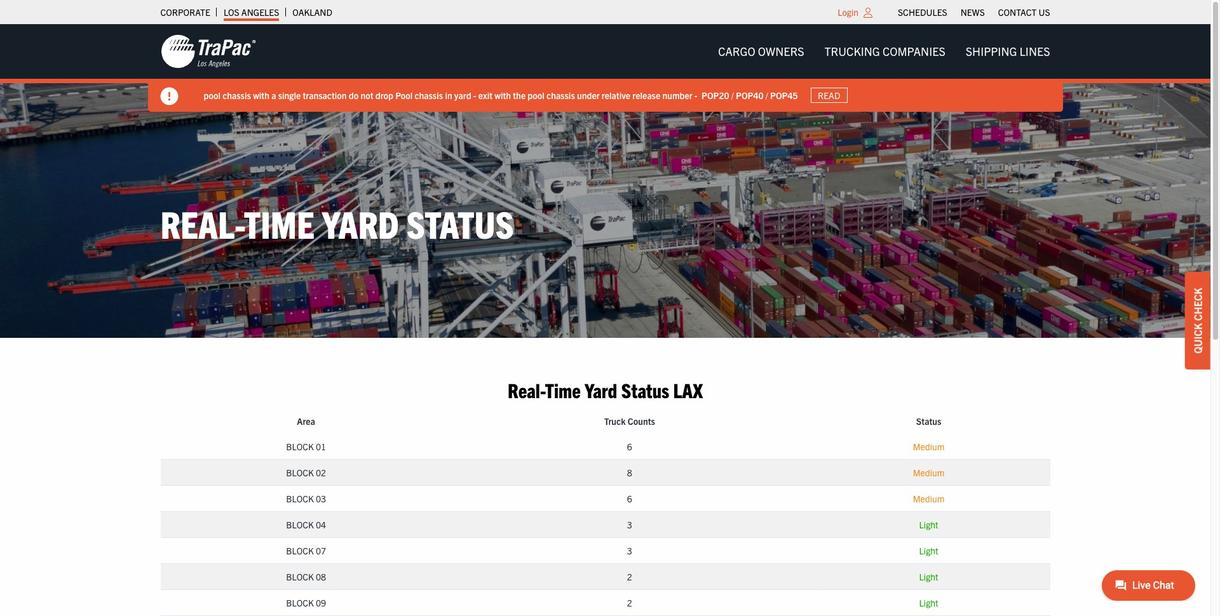Task type: vqa. For each thing, say whether or not it's contained in the screenshot.
menu bar containing Schedules
yes



Task type: locate. For each thing, give the bounding box(es) containing it.
block
[[286, 441, 314, 453], [286, 467, 314, 479], [286, 493, 314, 505], [286, 519, 314, 531], [286, 545, 314, 557], [286, 571, 314, 583], [286, 597, 314, 609]]

block left the 09
[[286, 597, 314, 609]]

us
[[1039, 6, 1050, 18]]

real- for real-time yard status lax
[[508, 377, 545, 402]]

transaction
[[303, 89, 347, 101]]

menu bar containing cargo owners
[[708, 39, 1061, 64]]

light for block 08
[[919, 571, 939, 583]]

oakland
[[293, 6, 332, 18]]

real-
[[160, 200, 244, 246], [508, 377, 545, 402]]

1 with from the left
[[253, 89, 269, 101]]

1 vertical spatial time
[[545, 377, 581, 402]]

0 vertical spatial medium
[[913, 441, 945, 453]]

block left 03
[[286, 493, 314, 505]]

0 vertical spatial status
[[407, 200, 514, 246]]

corporate
[[160, 6, 210, 18]]

in
[[445, 89, 452, 101]]

6 down 'truck counts'
[[627, 441, 632, 453]]

medium for block 02
[[913, 467, 945, 479]]

0 vertical spatial real-
[[160, 200, 244, 246]]

01
[[316, 441, 326, 453]]

2 for block 08
[[627, 571, 632, 583]]

1 horizontal spatial status
[[621, 377, 670, 402]]

0 horizontal spatial /
[[731, 89, 734, 101]]

2 block from the top
[[286, 467, 314, 479]]

1 vertical spatial 2
[[627, 597, 632, 609]]

0 vertical spatial 3
[[627, 519, 632, 531]]

0 horizontal spatial real-
[[160, 200, 244, 246]]

1 vertical spatial menu bar
[[708, 39, 1061, 64]]

yard for real-time yard status
[[322, 200, 399, 246]]

1 vertical spatial yard
[[585, 377, 617, 402]]

contact
[[998, 6, 1037, 18]]

1 vertical spatial 6
[[627, 493, 632, 505]]

07
[[316, 545, 326, 557]]

time
[[244, 200, 315, 246], [545, 377, 581, 402]]

2 horizontal spatial chassis
[[547, 89, 575, 101]]

pool
[[204, 89, 221, 101], [528, 89, 545, 101]]

block left '02'
[[286, 467, 314, 479]]

with
[[253, 89, 269, 101], [495, 89, 511, 101]]

menu bar inside banner
[[708, 39, 1061, 64]]

truck
[[604, 416, 626, 427]]

1 light from the top
[[919, 519, 939, 531]]

menu bar
[[892, 3, 1057, 21], [708, 39, 1061, 64]]

1 2 from the top
[[627, 571, 632, 583]]

light for block 09
[[919, 597, 939, 609]]

read link
[[811, 88, 848, 103]]

0 horizontal spatial chassis
[[223, 89, 251, 101]]

status
[[407, 200, 514, 246], [621, 377, 670, 402], [916, 416, 942, 427]]

08
[[316, 571, 326, 583]]

pool right the solid image on the left of page
[[204, 89, 221, 101]]

/
[[731, 89, 734, 101], [766, 89, 768, 101]]

1 horizontal spatial /
[[766, 89, 768, 101]]

1 - from the left
[[473, 89, 476, 101]]

menu bar up shipping
[[892, 3, 1057, 21]]

block left 01
[[286, 441, 314, 453]]

quick check link
[[1185, 272, 1211, 370]]

time for real-time yard status lax
[[545, 377, 581, 402]]

1 horizontal spatial -
[[695, 89, 698, 101]]

block 01
[[286, 441, 326, 453]]

0 horizontal spatial with
[[253, 89, 269, 101]]

number
[[663, 89, 693, 101]]

7 block from the top
[[286, 597, 314, 609]]

chassis left a
[[223, 89, 251, 101]]

1 pool from the left
[[204, 89, 221, 101]]

1 horizontal spatial with
[[495, 89, 511, 101]]

2
[[627, 571, 632, 583], [627, 597, 632, 609]]

6 for block 03
[[627, 493, 632, 505]]

owners
[[758, 44, 804, 58]]

0 horizontal spatial status
[[407, 200, 514, 246]]

3
[[627, 519, 632, 531], [627, 545, 632, 557]]

banner
[[0, 24, 1220, 112]]

0 vertical spatial yard
[[322, 200, 399, 246]]

pop40
[[736, 89, 764, 101]]

check
[[1192, 288, 1205, 321]]

1 vertical spatial medium
[[913, 467, 945, 479]]

with left the
[[495, 89, 511, 101]]

/ left pop45
[[766, 89, 768, 101]]

quick check
[[1192, 288, 1205, 354]]

block for block 02
[[286, 467, 314, 479]]

block left "07"
[[286, 545, 314, 557]]

0 horizontal spatial -
[[473, 89, 476, 101]]

2 2 from the top
[[627, 597, 632, 609]]

1 medium from the top
[[913, 441, 945, 453]]

1 vertical spatial 3
[[627, 545, 632, 557]]

2 - from the left
[[695, 89, 698, 101]]

counts
[[628, 416, 655, 427]]

medium for block 01
[[913, 441, 945, 453]]

trucking companies
[[825, 44, 946, 58]]

pool chassis with a single transaction  do not drop pool chassis in yard -  exit with the pool chassis under relative release number -  pop20 / pop40 / pop45
[[204, 89, 798, 101]]

2 3 from the top
[[627, 545, 632, 557]]

block for block 09
[[286, 597, 314, 609]]

6 down 8
[[627, 493, 632, 505]]

quick
[[1192, 323, 1205, 354]]

light image
[[864, 8, 873, 18]]

relative
[[602, 89, 631, 101]]

block for block 08
[[286, 571, 314, 583]]

1 block from the top
[[286, 441, 314, 453]]

lax
[[673, 377, 703, 402]]

0 horizontal spatial pool
[[204, 89, 221, 101]]

pool
[[395, 89, 413, 101]]

6 block from the top
[[286, 571, 314, 583]]

1 vertical spatial real-
[[508, 377, 545, 402]]

not
[[361, 89, 373, 101]]

los angeles link
[[224, 3, 279, 21]]

1 horizontal spatial yard
[[585, 377, 617, 402]]

0 vertical spatial menu bar
[[892, 3, 1057, 21]]

drop
[[375, 89, 393, 101]]

/ left pop40
[[731, 89, 734, 101]]

1 vertical spatial status
[[621, 377, 670, 402]]

0 vertical spatial 6
[[627, 441, 632, 453]]

los
[[224, 6, 239, 18]]

0 vertical spatial time
[[244, 200, 315, 246]]

- left exit
[[473, 89, 476, 101]]

8
[[627, 467, 632, 479]]

4 light from the top
[[919, 597, 939, 609]]

2 vertical spatial status
[[916, 416, 942, 427]]

2 medium from the top
[[913, 467, 945, 479]]

banner containing cargo owners
[[0, 24, 1220, 112]]

pool right the
[[528, 89, 545, 101]]

4 block from the top
[[286, 519, 314, 531]]

corporate link
[[160, 3, 210, 21]]

trucking companies link
[[815, 39, 956, 64]]

09
[[316, 597, 326, 609]]

companies
[[883, 44, 946, 58]]

0 vertical spatial 2
[[627, 571, 632, 583]]

chassis left under
[[547, 89, 575, 101]]

1 horizontal spatial time
[[545, 377, 581, 402]]

status for real-time yard status
[[407, 200, 514, 246]]

6
[[627, 441, 632, 453], [627, 493, 632, 505]]

shipping
[[966, 44, 1017, 58]]

-
[[473, 89, 476, 101], [695, 89, 698, 101]]

1 horizontal spatial real-
[[508, 377, 545, 402]]

with left a
[[253, 89, 269, 101]]

yard
[[322, 200, 399, 246], [585, 377, 617, 402]]

block for block 01
[[286, 441, 314, 453]]

3 medium from the top
[[913, 493, 945, 505]]

- right number
[[695, 89, 698, 101]]

block 03
[[286, 493, 326, 505]]

2 6 from the top
[[627, 493, 632, 505]]

medium
[[913, 441, 945, 453], [913, 467, 945, 479], [913, 493, 945, 505]]

3 chassis from the left
[[547, 89, 575, 101]]

2 vertical spatial medium
[[913, 493, 945, 505]]

shipping lines link
[[956, 39, 1061, 64]]

trucking
[[825, 44, 880, 58]]

1 6 from the top
[[627, 441, 632, 453]]

light
[[919, 519, 939, 531], [919, 545, 939, 557], [919, 571, 939, 583], [919, 597, 939, 609]]

chassis left in
[[415, 89, 443, 101]]

block left 04
[[286, 519, 314, 531]]

menu bar down "light" icon
[[708, 39, 1061, 64]]

1 horizontal spatial chassis
[[415, 89, 443, 101]]

1 horizontal spatial pool
[[528, 89, 545, 101]]

5 block from the top
[[286, 545, 314, 557]]

1 / from the left
[[731, 89, 734, 101]]

the
[[513, 89, 526, 101]]

pop45
[[770, 89, 798, 101]]

chassis
[[223, 89, 251, 101], [415, 89, 443, 101], [547, 89, 575, 101]]

0 horizontal spatial time
[[244, 200, 315, 246]]

block 02
[[286, 467, 326, 479]]

3 light from the top
[[919, 571, 939, 583]]

0 horizontal spatial yard
[[322, 200, 399, 246]]

3 block from the top
[[286, 493, 314, 505]]

2 light from the top
[[919, 545, 939, 557]]

light for block 04
[[919, 519, 939, 531]]

block 08
[[286, 571, 326, 583]]

1 3 from the top
[[627, 519, 632, 531]]

2 pool from the left
[[528, 89, 545, 101]]

schedules
[[898, 6, 947, 18]]

block left 08
[[286, 571, 314, 583]]



Task type: describe. For each thing, give the bounding box(es) containing it.
lines
[[1020, 44, 1050, 58]]

cargo owners
[[718, 44, 804, 58]]

02
[[316, 467, 326, 479]]

1 chassis from the left
[[223, 89, 251, 101]]

los angeles image
[[160, 34, 256, 69]]

medium for block 03
[[913, 493, 945, 505]]

truck counts
[[604, 416, 655, 427]]

shipping lines
[[966, 44, 1050, 58]]

real-time yard status
[[160, 200, 514, 246]]

contact us
[[998, 6, 1050, 18]]

solid image
[[160, 88, 178, 106]]

03
[[316, 493, 326, 505]]

light for block 07
[[919, 545, 939, 557]]

time for real-time yard status
[[244, 200, 315, 246]]

single
[[278, 89, 301, 101]]

yard
[[454, 89, 471, 101]]

schedules link
[[898, 3, 947, 21]]

04
[[316, 519, 326, 531]]

angeles
[[241, 6, 279, 18]]

news link
[[961, 3, 985, 21]]

block 04
[[286, 519, 326, 531]]

login
[[838, 6, 859, 18]]

oakland link
[[293, 3, 332, 21]]

exit
[[478, 89, 493, 101]]

6 for block 01
[[627, 441, 632, 453]]

menu bar containing schedules
[[892, 3, 1057, 21]]

cargo owners link
[[708, 39, 815, 64]]

los angeles
[[224, 6, 279, 18]]

release
[[633, 89, 661, 101]]

block for block 03
[[286, 493, 314, 505]]

area
[[297, 416, 315, 427]]

2 horizontal spatial status
[[916, 416, 942, 427]]

cargo
[[718, 44, 756, 58]]

block 07
[[286, 545, 326, 557]]

pop20
[[702, 89, 729, 101]]

yard for real-time yard status lax
[[585, 377, 617, 402]]

news
[[961, 6, 985, 18]]

2 for block 09
[[627, 597, 632, 609]]

real-time yard status lax
[[508, 377, 703, 402]]

a
[[272, 89, 276, 101]]

do
[[349, 89, 359, 101]]

block 09
[[286, 597, 326, 609]]

read
[[818, 90, 841, 101]]

2 chassis from the left
[[415, 89, 443, 101]]

contact us link
[[998, 3, 1050, 21]]

real- for real-time yard status
[[160, 200, 244, 246]]

2 / from the left
[[766, 89, 768, 101]]

3 for block 04
[[627, 519, 632, 531]]

2 with from the left
[[495, 89, 511, 101]]

login link
[[838, 6, 859, 18]]

under
[[577, 89, 600, 101]]

3 for block 07
[[627, 545, 632, 557]]

block for block 07
[[286, 545, 314, 557]]

block for block 04
[[286, 519, 314, 531]]

status for real-time yard status lax
[[621, 377, 670, 402]]



